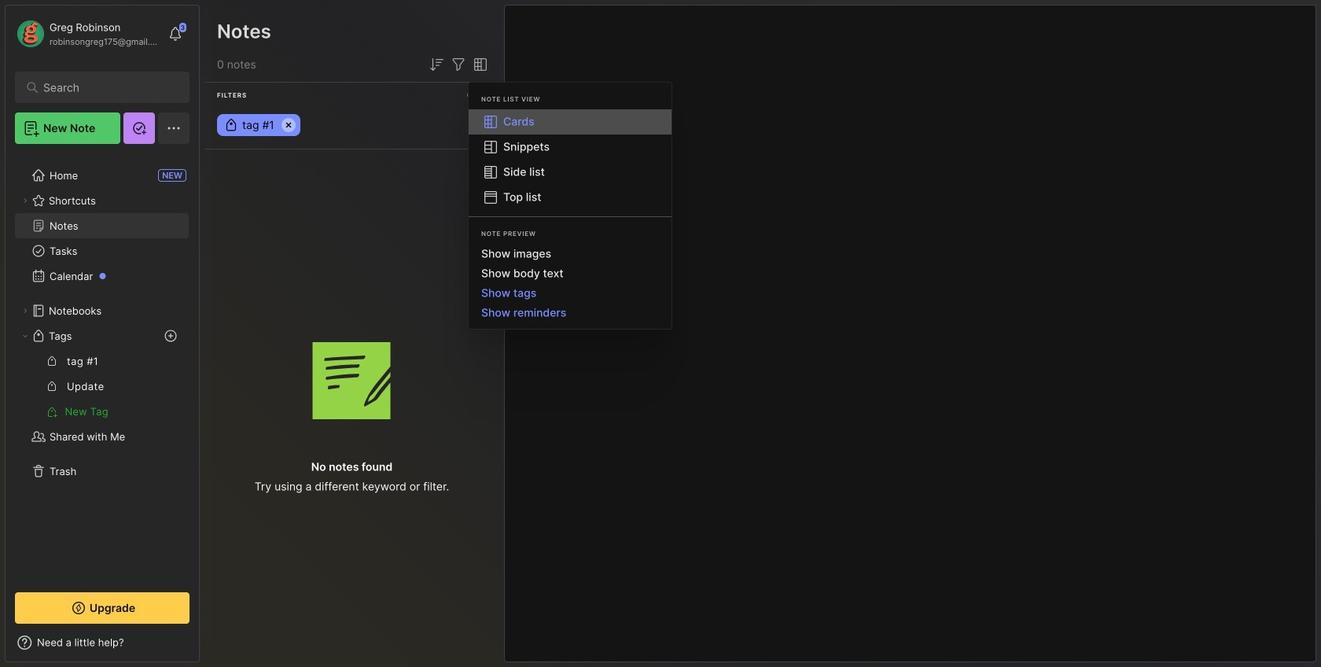 Task type: locate. For each thing, give the bounding box(es) containing it.
expand tags image
[[20, 331, 30, 341]]

group
[[15, 349, 189, 424]]

none search field inside main element
[[43, 78, 169, 97]]

Add filters field
[[449, 55, 468, 74]]

group inside main element
[[15, 349, 189, 424]]

expand notebooks image
[[20, 306, 30, 316]]

main element
[[0, 0, 205, 667]]

1 vertical spatial dropdown list menu
[[469, 244, 672, 323]]

None search field
[[43, 78, 169, 97]]

menu item
[[469, 109, 672, 135]]

tree
[[6, 153, 199, 578]]

0 vertical spatial dropdown list menu
[[469, 109, 672, 210]]

dropdown list menu
[[469, 109, 672, 210], [469, 244, 672, 323]]

add filters image
[[449, 55, 468, 74]]

Account field
[[15, 18, 161, 50]]



Task type: describe. For each thing, give the bounding box(es) containing it.
click to collapse image
[[199, 638, 210, 657]]

2 dropdown list menu from the top
[[469, 244, 672, 323]]

Sort options field
[[427, 55, 446, 74]]

1 dropdown list menu from the top
[[469, 109, 672, 210]]

WHAT'S NEW field
[[6, 630, 199, 655]]

Search text field
[[43, 80, 169, 95]]

note window element
[[504, 5, 1317, 663]]

View options field
[[468, 55, 490, 74]]

tree inside main element
[[6, 153, 199, 578]]



Task type: vqa. For each thing, say whether or not it's contained in the screenshot.
"Find Notes Faster With Tags"
no



